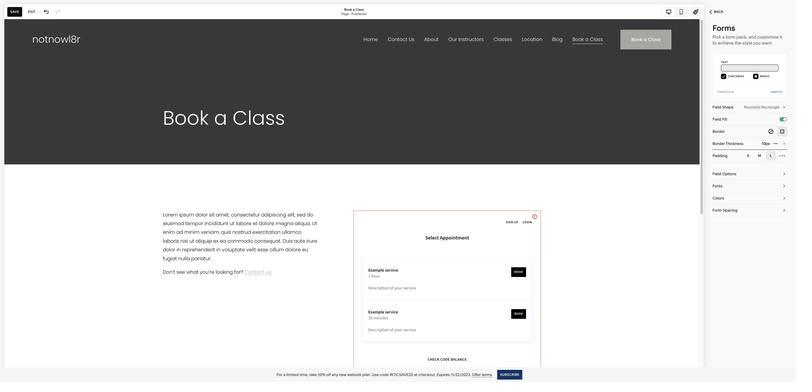 Task type: describe. For each thing, give the bounding box(es) containing it.
forms
[[713, 24, 736, 33]]

published
[[352, 12, 367, 16]]

thickness
[[726, 141, 744, 146]]

rounded rectangle
[[744, 105, 780, 110]]

form
[[726, 34, 736, 40]]

new
[[339, 373, 347, 378]]

option group for padding
[[744, 151, 787, 161]]

expires
[[437, 373, 450, 378]]

customize
[[758, 34, 779, 40]]

fonts button
[[713, 180, 787, 192]]

colors button
[[713, 192, 787, 205]]

field for field options
[[713, 172, 722, 177]]

at
[[414, 373, 418, 378]]

11/22/2023.
[[451, 373, 471, 378]]

class
[[356, 7, 364, 11]]

fonts
[[713, 184, 723, 189]]

shape
[[723, 105, 734, 110]]

subscribe
[[500, 373, 520, 377]]

limited
[[286, 373, 299, 378]]

checkout.
[[419, 373, 436, 378]]

pick
[[713, 34, 722, 40]]

use
[[372, 373, 379, 378]]

a for for a limited time, take 20% off any new website plan. use code w11csave20 at checkout. expires 11/22/2023. offer terms.
[[283, 373, 286, 378]]

want.
[[762, 40, 773, 46]]

options
[[723, 172, 737, 177]]

form spacing button
[[713, 205, 787, 217]]

off
[[326, 373, 331, 378]]

form for form spacing
[[713, 208, 722, 213]]

terms.
[[482, 373, 493, 378]]

offer
[[472, 373, 481, 378]]

border for border
[[713, 129, 725, 134]]

code
[[380, 373, 389, 378]]

for
[[277, 373, 283, 378]]

form spacing
[[713, 208, 738, 213]]

time,
[[300, 373, 309, 378]]

field shape
[[713, 105, 734, 110]]

option group for border
[[766, 127, 787, 137]]

·
[[350, 12, 351, 16]]

l
[[770, 154, 772, 158]]

field fill
[[713, 117, 728, 122]]

book
[[344, 7, 352, 11]]

offer terms. link
[[472, 373, 493, 378]]

you
[[754, 40, 761, 46]]

padding
[[713, 154, 728, 158]]



Task type: vqa. For each thing, say whether or not it's contained in the screenshot.
"S"
yes



Task type: locate. For each thing, give the bounding box(es) containing it.
book a class page · published
[[341, 7, 367, 16]]

a
[[353, 7, 355, 11], [723, 34, 725, 40], [283, 373, 286, 378]]

border for border thickness
[[713, 141, 725, 146]]

form
[[717, 91, 726, 94], [713, 208, 722, 213]]

tab list
[[663, 7, 688, 16]]

2 horizontal spatial a
[[723, 34, 725, 40]]

field left fill
[[713, 117, 722, 122]]

take
[[309, 373, 317, 378]]

m
[[758, 154, 762, 158]]

plan.
[[362, 373, 371, 378]]

field options button
[[713, 168, 787, 180]]

field inside button
[[713, 172, 722, 177]]

0 vertical spatial a
[[353, 7, 355, 11]]

0 vertical spatial border
[[713, 129, 725, 134]]

form left pack
[[717, 91, 726, 94]]

option group containing s
[[744, 151, 787, 161]]

website
[[347, 373, 362, 378]]

exit
[[28, 10, 35, 14]]

option group down "border thickness" field
[[744, 151, 787, 161]]

0 vertical spatial option group
[[766, 127, 787, 137]]

s
[[748, 154, 750, 158]]

a up achieve
[[723, 34, 725, 40]]

colors
[[713, 196, 725, 201]]

switch button
[[771, 86, 783, 98]]

border thickness
[[713, 141, 744, 146]]

it
[[780, 34, 783, 40]]

forms pick a form pack, and customize it to achieve the style you want.
[[713, 24, 783, 46]]

a for book a class page · published
[[353, 7, 355, 11]]

form for form pack
[[717, 91, 726, 94]]

2 vertical spatial a
[[283, 373, 286, 378]]

form inside button
[[713, 208, 722, 213]]

exit button
[[25, 7, 38, 17]]

fill
[[723, 117, 728, 122]]

switch
[[771, 91, 783, 94]]

0 vertical spatial field
[[713, 105, 722, 110]]

to
[[713, 40, 717, 46]]

style
[[743, 40, 753, 46]]

2 vertical spatial field
[[713, 172, 722, 177]]

Border Thickness field
[[752, 138, 770, 150]]

a right for
[[283, 373, 286, 378]]

option group
[[766, 127, 787, 137], [744, 151, 787, 161]]

achieve
[[718, 40, 734, 46]]

w11csave20
[[390, 373, 413, 378]]

0 vertical spatial form
[[717, 91, 726, 94]]

spacing
[[723, 208, 738, 213]]

field
[[713, 105, 722, 110], [713, 117, 722, 122], [713, 172, 722, 177]]

field up fonts on the top of the page
[[713, 172, 722, 177]]

any
[[332, 373, 338, 378]]

border down field fill
[[713, 129, 725, 134]]

back
[[714, 10, 724, 14]]

2 border from the top
[[713, 141, 725, 146]]

1 vertical spatial border
[[713, 141, 725, 146]]

back button
[[704, 6, 730, 18]]

form pack
[[717, 91, 735, 94]]

rectangle
[[762, 105, 780, 110]]

1 vertical spatial a
[[723, 34, 725, 40]]

option group up "border thickness" field
[[766, 127, 787, 137]]

pack
[[727, 91, 735, 94]]

0 horizontal spatial a
[[283, 373, 286, 378]]

and
[[749, 34, 757, 40]]

field left shape at the top
[[713, 105, 722, 110]]

the
[[735, 40, 742, 46]]

field for field shape
[[713, 105, 722, 110]]

1 vertical spatial field
[[713, 117, 722, 122]]

for a limited time, take 20% off any new website plan. use code w11csave20 at checkout. expires 11/22/2023. offer terms.
[[277, 373, 493, 378]]

None checkbox
[[784, 118, 787, 121]]

2 field from the top
[[713, 117, 722, 122]]

a inside book a class page · published
[[353, 7, 355, 11]]

border
[[713, 129, 725, 134], [713, 141, 725, 146]]

a inside forms pick a form pack, and customize it to achieve the style you want.
[[723, 34, 725, 40]]

1 horizontal spatial a
[[353, 7, 355, 11]]

page
[[341, 12, 349, 16]]

1 vertical spatial form
[[713, 208, 722, 213]]

1 vertical spatial option group
[[744, 151, 787, 161]]

rounded
[[744, 105, 761, 110]]

field options
[[713, 172, 737, 177]]

1 field from the top
[[713, 105, 722, 110]]

20%
[[318, 373, 326, 378]]

form down colors
[[713, 208, 722, 213]]

save button
[[7, 7, 22, 17]]

field for field fill
[[713, 117, 722, 122]]

save
[[10, 10, 19, 14]]

border up padding
[[713, 141, 725, 146]]

a right book
[[353, 7, 355, 11]]

subscribe button
[[497, 370, 523, 380]]

1 border from the top
[[713, 129, 725, 134]]

3 field from the top
[[713, 172, 722, 177]]

pack,
[[737, 34, 748, 40]]



